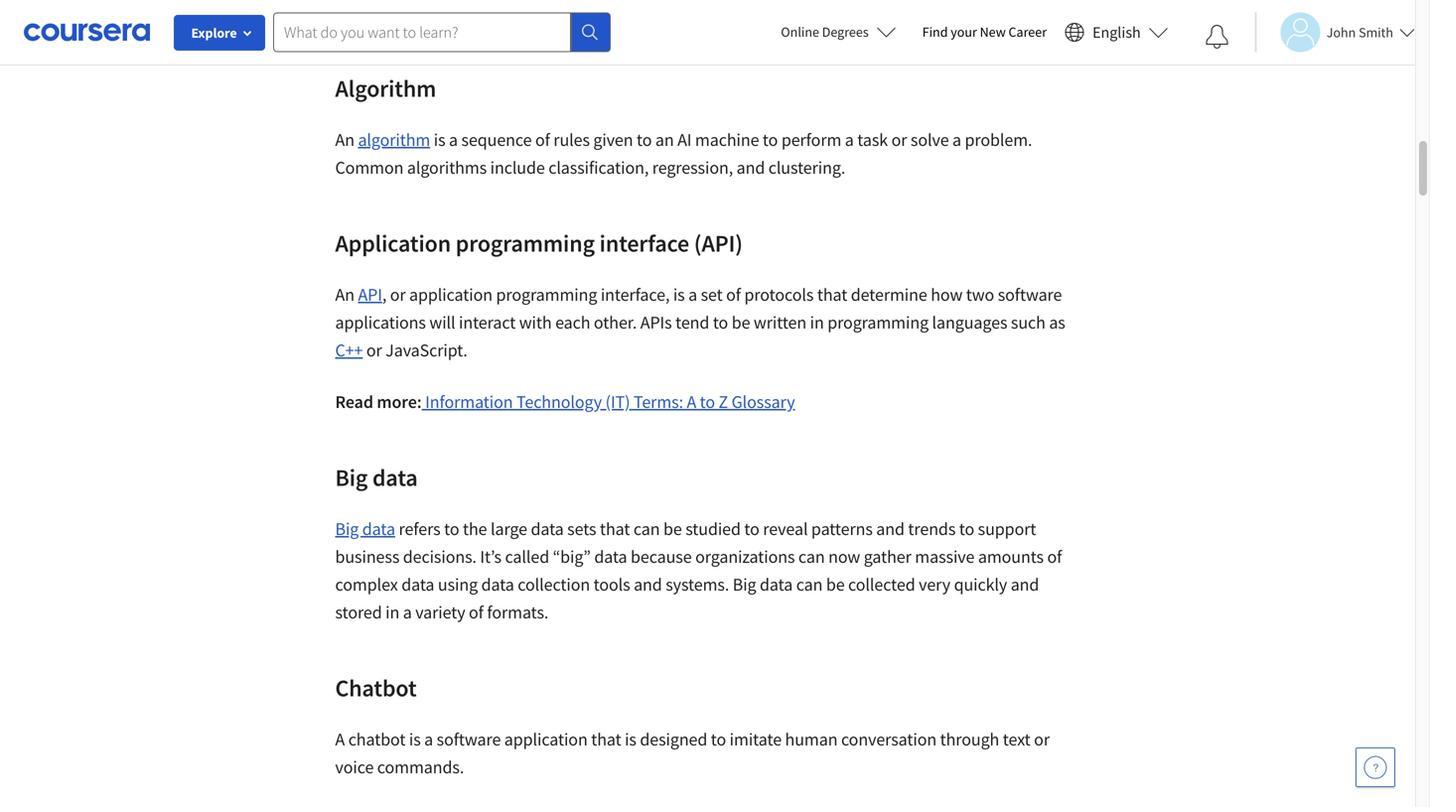 Task type: vqa. For each thing, say whether or not it's contained in the screenshot.
earn
no



Task type: describe. For each thing, give the bounding box(es) containing it.
designed
[[640, 729, 708, 751]]

or inside a chatbot is a software application that is designed to imitate human conversation through text or voice commands.
[[1034, 729, 1050, 751]]

solve
[[911, 129, 949, 151]]

algorithm link
[[358, 129, 430, 151]]

a chatbot is a software application that is designed to imitate human conversation through text or voice commands.
[[335, 729, 1050, 779]]

,
[[382, 284, 387, 306]]

collected
[[848, 574, 915, 596]]

applications
[[335, 311, 426, 334]]

online degrees button
[[765, 10, 913, 54]]

(it)
[[606, 391, 630, 413]]

to right trends at the bottom of the page
[[959, 518, 975, 540]]

how
[[931, 284, 963, 306]]

machine
[[695, 129, 759, 151]]

of down using
[[469, 601, 484, 624]]

variety
[[415, 601, 465, 624]]

studied
[[686, 518, 741, 540]]

in inside refers to the large data sets that can be studied to reveal patterns and trends to support business decisions. it's called "big" data because organizations can now gather massive amounts of complex data using data collection tools and systems. big data can be collected very quickly and stored in a variety of formats.
[[386, 601, 400, 624]]

english
[[1093, 22, 1141, 42]]

more:
[[377, 391, 422, 413]]

very
[[919, 574, 951, 596]]

help center image
[[1364, 756, 1388, 780]]

reveal
[[763, 518, 808, 540]]

business
[[335, 546, 400, 568]]

application inside a chatbot is a software application that is designed to imitate human conversation through text or voice commands.
[[504, 729, 588, 751]]

and down amounts
[[1011, 574, 1039, 596]]

read
[[335, 391, 373, 413]]

conversation
[[841, 729, 937, 751]]

the
[[463, 518, 487, 540]]

0 vertical spatial big
[[335, 463, 368, 493]]

api link
[[358, 284, 382, 306]]

include
[[490, 156, 545, 179]]

2 vertical spatial can
[[796, 574, 823, 596]]

an
[[656, 129, 674, 151]]

information technology (it) terms: a to z glossary link
[[422, 391, 795, 413]]

written
[[754, 311, 807, 334]]

explore
[[191, 24, 237, 42]]

a inside refers to the large data sets that can be studied to reveal patterns and trends to support business decisions. it's called "big" data because organizations can now gather massive amounts of complex data using data collection tools and systems. big data can be collected very quickly and stored in a variety of formats.
[[403, 601, 412, 624]]

collection
[[518, 574, 590, 596]]

a inside a chatbot is a software application that is designed to imitate human conversation through text or voice commands.
[[335, 729, 345, 751]]

set
[[701, 284, 723, 306]]

, or application programming interface, is a set of protocols that determine how two software applications will interact with each other. apis tend to be written in programming languages such as c++ or javascript.
[[335, 284, 1066, 362]]

with
[[519, 311, 552, 334]]

0 vertical spatial programming
[[456, 228, 595, 258]]

data up tools
[[594, 546, 627, 568]]

tools
[[594, 574, 630, 596]]

organizations
[[695, 546, 795, 568]]

of inside is a sequence of rules given to an ai machine to perform a task or solve a problem. common algorithms include classification, regression, and clustering.
[[535, 129, 550, 151]]

given
[[593, 129, 633, 151]]

c++
[[335, 339, 363, 362]]

algorithm
[[358, 129, 430, 151]]

application inside , or application programming interface, is a set of protocols that determine how two software applications will interact with each other. apis tend to be written in programming languages such as c++ or javascript.
[[409, 284, 493, 306]]

voice
[[335, 756, 374, 779]]

john smith button
[[1255, 12, 1416, 52]]

to left perform
[[763, 129, 778, 151]]

and up gather
[[876, 518, 905, 540]]

2 big data from the top
[[335, 518, 395, 540]]

of right amounts
[[1047, 546, 1062, 568]]

to left an
[[637, 129, 652, 151]]

apis
[[640, 311, 672, 334]]

is up the commands.
[[409, 729, 421, 751]]

now
[[829, 546, 860, 568]]

decisions.
[[403, 546, 477, 568]]

2 vertical spatial programming
[[828, 311, 929, 334]]

terms:
[[634, 391, 683, 413]]

each
[[555, 311, 590, 334]]

or inside is a sequence of rules given to an ai machine to perform a task or solve a problem. common algorithms include classification, regression, and clustering.
[[892, 129, 907, 151]]

text
[[1003, 729, 1031, 751]]

find your new career link
[[913, 20, 1057, 45]]

explore button
[[174, 15, 265, 51]]

a left task
[[845, 129, 854, 151]]

information
[[425, 391, 513, 413]]

protocols
[[744, 284, 814, 306]]

be inside , or application programming interface, is a set of protocols that determine how two software applications will interact with each other. apis tend to be written in programming languages such as c++ or javascript.
[[732, 311, 750, 334]]

online degrees
[[781, 23, 869, 41]]

chatbot
[[348, 729, 406, 751]]

sets
[[567, 518, 597, 540]]

to up organizations at bottom
[[744, 518, 760, 540]]

that inside , or application programming interface, is a set of protocols that determine how two software applications will interact with each other. apis tend to be written in programming languages such as c++ or javascript.
[[817, 284, 848, 306]]

new
[[980, 23, 1006, 41]]

called
[[505, 546, 549, 568]]

amounts
[[978, 546, 1044, 568]]

rules
[[554, 129, 590, 151]]

regression,
[[652, 156, 733, 179]]

coursera image
[[24, 16, 150, 48]]

will
[[429, 311, 455, 334]]

is left designed on the bottom of the page
[[625, 729, 637, 751]]

an for an algorithm
[[335, 129, 355, 151]]

(api)
[[694, 228, 743, 258]]

common
[[335, 156, 404, 179]]

What do you want to learn? text field
[[273, 12, 571, 52]]

english button
[[1057, 0, 1177, 65]]

stored
[[335, 601, 382, 624]]

and down because
[[634, 574, 662, 596]]

task
[[858, 129, 888, 151]]

data down organizations at bottom
[[760, 574, 793, 596]]

algorithms
[[407, 156, 487, 179]]

data down decisions.
[[402, 574, 435, 596]]

ai
[[678, 129, 692, 151]]

application programming interface (api)
[[335, 228, 743, 258]]

tend
[[676, 311, 710, 334]]

an for an api
[[335, 284, 355, 306]]

problem.
[[965, 129, 1033, 151]]

data up refers
[[373, 463, 418, 493]]

career
[[1009, 23, 1047, 41]]

api
[[358, 284, 382, 306]]

through
[[940, 729, 1000, 751]]

is inside is a sequence of rules given to an ai machine to perform a task or solve a problem. common algorithms include classification, regression, and clustering.
[[434, 129, 446, 151]]

because
[[631, 546, 692, 568]]



Task type: locate. For each thing, give the bounding box(es) containing it.
2 vertical spatial big
[[733, 574, 756, 596]]

an up common
[[335, 129, 355, 151]]

big data up business
[[335, 518, 395, 540]]

z
[[719, 391, 728, 413]]

interface
[[600, 228, 689, 258]]

a
[[449, 129, 458, 151], [845, 129, 854, 151], [953, 129, 962, 151], [688, 284, 697, 306], [403, 601, 412, 624], [424, 729, 433, 751]]

chatbot
[[335, 674, 417, 703]]

massive
[[915, 546, 975, 568]]

an left api link
[[335, 284, 355, 306]]

in right written
[[810, 311, 824, 334]]

systems.
[[666, 574, 729, 596]]

data up called
[[531, 518, 564, 540]]

and down machine
[[737, 156, 765, 179]]

show notifications image
[[1206, 25, 1230, 49]]

0 horizontal spatial application
[[409, 284, 493, 306]]

1 an from the top
[[335, 129, 355, 151]]

1 horizontal spatial in
[[810, 311, 824, 334]]

"big"
[[553, 546, 591, 568]]

big down organizations at bottom
[[733, 574, 756, 596]]

1 horizontal spatial software
[[998, 284, 1062, 306]]

online
[[781, 23, 819, 41]]

0 vertical spatial software
[[998, 284, 1062, 306]]

determine
[[851, 284, 928, 306]]

1 vertical spatial an
[[335, 284, 355, 306]]

clustering.
[[769, 156, 846, 179]]

0 vertical spatial in
[[810, 311, 824, 334]]

patterns
[[812, 518, 873, 540]]

programming down include
[[456, 228, 595, 258]]

0 vertical spatial a
[[687, 391, 697, 413]]

that left designed on the bottom of the page
[[591, 729, 621, 751]]

that for studied
[[600, 518, 630, 540]]

or right c++ link
[[366, 339, 382, 362]]

1 vertical spatial a
[[335, 729, 345, 751]]

to inside a chatbot is a software application that is designed to imitate human conversation through text or voice commands.
[[711, 729, 726, 751]]

john smith
[[1327, 23, 1394, 41]]

0 vertical spatial can
[[634, 518, 660, 540]]

can left 'now' at the bottom of page
[[799, 546, 825, 568]]

1 vertical spatial programming
[[496, 284, 597, 306]]

0 horizontal spatial a
[[335, 729, 345, 751]]

software up the commands.
[[437, 729, 501, 751]]

javascript.
[[386, 339, 468, 362]]

sequence
[[461, 129, 532, 151]]

1 vertical spatial software
[[437, 729, 501, 751]]

an api
[[335, 284, 382, 306]]

be
[[732, 311, 750, 334], [664, 518, 682, 540], [826, 574, 845, 596]]

programming down determine
[[828, 311, 929, 334]]

find your new career
[[923, 23, 1047, 41]]

in inside , or application programming interface, is a set of protocols that determine how two software applications will interact with each other. apis tend to be written in programming languages such as c++ or javascript.
[[810, 311, 824, 334]]

smith
[[1359, 23, 1394, 41]]

such
[[1011, 311, 1046, 334]]

can
[[634, 518, 660, 540], [799, 546, 825, 568], [796, 574, 823, 596]]

data up business
[[362, 518, 395, 540]]

application
[[335, 228, 451, 258]]

refers
[[399, 518, 441, 540]]

a left the z
[[687, 391, 697, 413]]

1 vertical spatial that
[[600, 518, 630, 540]]

john
[[1327, 23, 1356, 41]]

software inside , or application programming interface, is a set of protocols that determine how two software applications will interact with each other. apis tend to be written in programming languages such as c++ or javascript.
[[998, 284, 1062, 306]]

1 vertical spatial be
[[664, 518, 682, 540]]

c++ link
[[335, 339, 363, 362]]

technology
[[517, 391, 602, 413]]

2 vertical spatial that
[[591, 729, 621, 751]]

or right the , at left top
[[390, 284, 406, 306]]

2 vertical spatial be
[[826, 574, 845, 596]]

application
[[409, 284, 493, 306], [504, 729, 588, 751]]

be down 'now' at the bottom of page
[[826, 574, 845, 596]]

0 horizontal spatial be
[[664, 518, 682, 540]]

0 horizontal spatial in
[[386, 601, 400, 624]]

read more: information technology (it) terms: a to z glossary
[[335, 391, 795, 413]]

to right tend
[[713, 311, 728, 334]]

a right solve
[[953, 129, 962, 151]]

complex
[[335, 574, 398, 596]]

in right stored at the left of the page
[[386, 601, 400, 624]]

that inside refers to the large data sets that can be studied to reveal patterns and trends to support business decisions. it's called "big" data because organizations can now gather massive amounts of complex data using data collection tools and systems. big data can be collected very quickly and stored in a variety of formats.
[[600, 518, 630, 540]]

1 vertical spatial big
[[335, 518, 359, 540]]

big up the big data link
[[335, 463, 368, 493]]

data
[[373, 463, 418, 493], [362, 518, 395, 540], [531, 518, 564, 540], [594, 546, 627, 568], [402, 574, 435, 596], [481, 574, 514, 596], [760, 574, 793, 596]]

big inside refers to the large data sets that can be studied to reveal patterns and trends to support business decisions. it's called "big" data because organizations can now gather massive amounts of complex data using data collection tools and systems. big data can be collected very quickly and stored in a variety of formats.
[[733, 574, 756, 596]]

refers to the large data sets that can be studied to reveal patterns and trends to support business decisions. it's called "big" data because organizations can now gather massive amounts of complex data using data collection tools and systems. big data can be collected very quickly and stored in a variety of formats.
[[335, 518, 1062, 624]]

0 horizontal spatial software
[[437, 729, 501, 751]]

to
[[637, 129, 652, 151], [763, 129, 778, 151], [713, 311, 728, 334], [700, 391, 715, 413], [444, 518, 459, 540], [744, 518, 760, 540], [959, 518, 975, 540], [711, 729, 726, 751]]

2 an from the top
[[335, 284, 355, 306]]

1 horizontal spatial be
[[732, 311, 750, 334]]

0 vertical spatial application
[[409, 284, 493, 306]]

0 vertical spatial big data
[[335, 463, 418, 493]]

0 vertical spatial an
[[335, 129, 355, 151]]

data down it's
[[481, 574, 514, 596]]

a inside a chatbot is a software application that is designed to imitate human conversation through text or voice commands.
[[424, 729, 433, 751]]

software up such at the top right of the page
[[998, 284, 1062, 306]]

be left written
[[732, 311, 750, 334]]

big data up the big data link
[[335, 463, 418, 493]]

commands.
[[377, 756, 464, 779]]

2 horizontal spatial be
[[826, 574, 845, 596]]

your
[[951, 23, 977, 41]]

1 big data from the top
[[335, 463, 418, 493]]

a left set
[[688, 284, 697, 306]]

of right set
[[726, 284, 741, 306]]

interact
[[459, 311, 516, 334]]

is up algorithms
[[434, 129, 446, 151]]

degrees
[[822, 23, 869, 41]]

formats.
[[487, 601, 549, 624]]

large
[[491, 518, 527, 540]]

an
[[335, 129, 355, 151], [335, 284, 355, 306]]

imitate
[[730, 729, 782, 751]]

classification,
[[549, 156, 649, 179]]

that right protocols
[[817, 284, 848, 306]]

that right sets
[[600, 518, 630, 540]]

to left imitate
[[711, 729, 726, 751]]

as
[[1049, 311, 1066, 334]]

can up because
[[634, 518, 660, 540]]

0 vertical spatial be
[[732, 311, 750, 334]]

1 vertical spatial can
[[799, 546, 825, 568]]

find
[[923, 23, 948, 41]]

can down reveal
[[796, 574, 823, 596]]

languages
[[932, 311, 1008, 334]]

to left the
[[444, 518, 459, 540]]

interface,
[[601, 284, 670, 306]]

a up algorithms
[[449, 129, 458, 151]]

glossary
[[732, 391, 795, 413]]

big data
[[335, 463, 418, 493], [335, 518, 395, 540]]

big up business
[[335, 518, 359, 540]]

and inside is a sequence of rules given to an ai machine to perform a task or solve a problem. common algorithms include classification, regression, and clustering.
[[737, 156, 765, 179]]

programming up with
[[496, 284, 597, 306]]

that for to
[[591, 729, 621, 751]]

to left the z
[[700, 391, 715, 413]]

two
[[966, 284, 995, 306]]

using
[[438, 574, 478, 596]]

or right text
[[1034, 729, 1050, 751]]

programming
[[456, 228, 595, 258], [496, 284, 597, 306], [828, 311, 929, 334]]

is up tend
[[673, 284, 685, 306]]

is inside , or application programming interface, is a set of protocols that determine how two software applications will interact with each other. apis tend to be written in programming languages such as c++ or javascript.
[[673, 284, 685, 306]]

a up voice
[[335, 729, 345, 751]]

a
[[687, 391, 697, 413], [335, 729, 345, 751]]

or
[[892, 129, 907, 151], [390, 284, 406, 306], [366, 339, 382, 362], [1034, 729, 1050, 751]]

or right task
[[892, 129, 907, 151]]

None search field
[[273, 12, 611, 52]]

be up because
[[664, 518, 682, 540]]

to inside , or application programming interface, is a set of protocols that determine how two software applications will interact with each other. apis tend to be written in programming languages such as c++ or javascript.
[[713, 311, 728, 334]]

1 vertical spatial big data
[[335, 518, 395, 540]]

support
[[978, 518, 1036, 540]]

1 vertical spatial in
[[386, 601, 400, 624]]

a left variety
[[403, 601, 412, 624]]

software inside a chatbot is a software application that is designed to imitate human conversation through text or voice commands.
[[437, 729, 501, 751]]

of left rules
[[535, 129, 550, 151]]

an algorithm
[[335, 129, 430, 151]]

gather
[[864, 546, 912, 568]]

1 horizontal spatial application
[[504, 729, 588, 751]]

that inside a chatbot is a software application that is designed to imitate human conversation through text or voice commands.
[[591, 729, 621, 751]]

0 vertical spatial that
[[817, 284, 848, 306]]

and
[[737, 156, 765, 179], [876, 518, 905, 540], [634, 574, 662, 596], [1011, 574, 1039, 596]]

big data link
[[335, 518, 395, 540]]

a inside , or application programming interface, is a set of protocols that determine how two software applications will interact with each other. apis tend to be written in programming languages such as c++ or javascript.
[[688, 284, 697, 306]]

is
[[434, 129, 446, 151], [673, 284, 685, 306], [409, 729, 421, 751], [625, 729, 637, 751]]

of inside , or application programming interface, is a set of protocols that determine how two software applications will interact with each other. apis tend to be written in programming languages such as c++ or javascript.
[[726, 284, 741, 306]]

human
[[785, 729, 838, 751]]

trends
[[908, 518, 956, 540]]

1 horizontal spatial a
[[687, 391, 697, 413]]

1 vertical spatial application
[[504, 729, 588, 751]]

a up the commands.
[[424, 729, 433, 751]]



